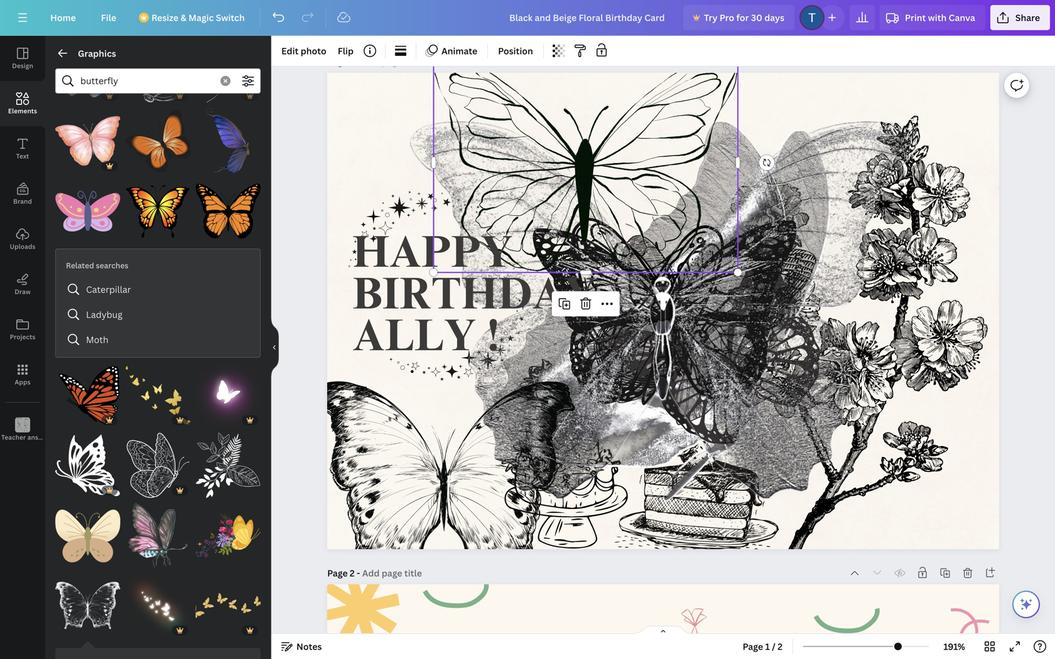 Task type: vqa. For each thing, say whether or not it's contained in the screenshot.
left the Design
no



Task type: locate. For each thing, give the bounding box(es) containing it.
happy
[[353, 235, 513, 280]]

caterpillar button
[[61, 277, 255, 302]]

show pages image
[[633, 626, 694, 636]]

ally
[[353, 319, 476, 363]]

- for page 2 -
[[357, 568, 360, 580]]

0 horizontal spatial 2
[[350, 568, 355, 580]]

0 vertical spatial page
[[327, 56, 348, 68]]

2 left page title text box
[[350, 568, 355, 580]]

butterfly watercolor insect hand painted image
[[125, 503, 191, 569]]

1 right photo
[[350, 56, 355, 68]]

share
[[1016, 12, 1040, 24]]

2 vertical spatial page
[[743, 641, 763, 653]]

0 horizontal spatial 1
[[350, 56, 355, 68]]

0 vertical spatial 2
[[350, 568, 355, 580]]

!
[[487, 319, 500, 363]]

brand button
[[0, 172, 45, 217]]

draw
[[15, 288, 31, 296]]

searches
[[96, 260, 128, 271]]

draw button
[[0, 262, 45, 307]]

1 left /
[[766, 641, 770, 653]]

page right photo
[[327, 56, 348, 68]]

Page title text field
[[362, 55, 423, 68]]

print with canva
[[905, 12, 976, 24]]

1 for -
[[350, 56, 355, 68]]

notes button
[[276, 637, 327, 657]]

1 vertical spatial -
[[357, 568, 360, 580]]

-
[[357, 56, 360, 68], [357, 568, 360, 580]]

teacher
[[1, 433, 26, 442]]

1 vertical spatial 2
[[778, 641, 783, 653]]

uploads button
[[0, 217, 45, 262]]

2
[[350, 568, 355, 580], [778, 641, 783, 653]]

cottegecore butterfly nature elements image
[[55, 503, 120, 569]]

animate button
[[422, 41, 483, 61]]

page 2 -
[[327, 568, 362, 580]]

1 vertical spatial 1
[[766, 641, 770, 653]]

projects button
[[0, 307, 45, 352]]

- for page 1 -
[[357, 56, 360, 68]]

moth
[[86, 334, 109, 346]]

hide image
[[271, 318, 279, 378]]

try pro for 30 days button
[[684, 5, 795, 30]]

page inside button
[[743, 641, 763, 653]]

group
[[55, 38, 120, 103], [125, 38, 191, 103], [196, 38, 261, 103], [55, 101, 120, 174], [125, 101, 191, 174], [196, 101, 261, 174], [55, 171, 120, 244], [125, 171, 191, 244], [196, 171, 261, 244], [55, 356, 120, 428], [125, 356, 191, 428], [196, 356, 261, 428], [55, 426, 120, 498], [125, 426, 191, 498], [196, 426, 261, 498], [55, 496, 120, 569], [125, 496, 191, 569], [196, 503, 261, 569], [125, 574, 191, 639], [196, 574, 261, 639]]

Design title text field
[[499, 5, 678, 30]]

colorful organic butterfly image
[[55, 179, 120, 244]]

- left page title text box
[[357, 568, 360, 580]]

animate
[[442, 45, 478, 57]]

blur motion butterfly image
[[196, 363, 261, 428]]

related searches
[[66, 260, 128, 271]]

1
[[350, 56, 355, 68], [766, 641, 770, 653]]

uploads
[[10, 243, 35, 251]]

page
[[327, 56, 348, 68], [327, 568, 348, 580], [743, 641, 763, 653]]

page left /
[[743, 641, 763, 653]]

text
[[16, 152, 29, 161]]

print with canva button
[[880, 5, 986, 30]]

canva assistant image
[[1019, 597, 1034, 613]]

- right flip
[[357, 56, 360, 68]]

1 horizontal spatial 1
[[766, 641, 770, 653]]

;
[[22, 434, 23, 442]]

/
[[772, 641, 776, 653]]

2 right /
[[778, 641, 783, 653]]

projects
[[10, 333, 35, 341]]

main menu bar
[[0, 0, 1055, 36]]

side panel tab list
[[0, 36, 65, 453]]

page left page title text box
[[327, 568, 348, 580]]

1 vertical spatial page
[[327, 568, 348, 580]]

try
[[704, 12, 718, 24]]

flip
[[338, 45, 354, 57]]

0 vertical spatial -
[[357, 56, 360, 68]]

30
[[751, 12, 763, 24]]

yellow butterfly image
[[125, 363, 191, 428]]

1 horizontal spatial 2
[[778, 641, 783, 653]]

answer
[[27, 433, 50, 442]]

print
[[905, 12, 926, 24]]

page 1 / 2 button
[[738, 637, 788, 657]]

1 inside button
[[766, 641, 770, 653]]

0 vertical spatial 1
[[350, 56, 355, 68]]



Task type: describe. For each thing, give the bounding box(es) containing it.
illustration of a butterfly image
[[125, 108, 191, 174]]

design button
[[0, 36, 45, 81]]

brand
[[13, 197, 32, 206]]

Search graphics search field
[[80, 69, 213, 93]]

ladybug button
[[61, 302, 255, 327]]

pink watercolor butterfly image
[[55, 108, 120, 174]]

apps
[[15, 378, 31, 387]]

191% button
[[934, 637, 975, 657]]

moth button
[[61, 327, 255, 352]]

share button
[[991, 5, 1050, 30]]

2 inside page 1 / 2 button
[[778, 641, 783, 653]]

related searches list
[[61, 277, 255, 352]]

teacher answer keys
[[1, 433, 65, 442]]

elements
[[8, 107, 37, 115]]

ally !
[[353, 319, 500, 363]]

file button
[[91, 5, 126, 30]]

page 1 / 2
[[743, 641, 783, 653]]

golden butterfly image
[[196, 574, 261, 639]]

resize & magic switch
[[152, 12, 245, 24]]

with
[[928, 12, 947, 24]]

resize & magic switch button
[[131, 5, 255, 30]]

elements button
[[0, 81, 45, 126]]

3d blue butterfly image
[[196, 108, 261, 174]]

home
[[50, 12, 76, 24]]

file
[[101, 12, 116, 24]]

page 1 -
[[327, 56, 362, 68]]

1 for /
[[766, 641, 770, 653]]

canva
[[949, 12, 976, 24]]

position button
[[493, 41, 538, 61]]

keys
[[51, 433, 65, 442]]

decorative butterfly and flowers image
[[196, 503, 261, 569]]

&
[[181, 12, 186, 24]]

Page title text field
[[362, 567, 423, 580]]

notes
[[297, 641, 322, 653]]

page for page 2
[[327, 568, 348, 580]]

illustration of butterfly image
[[196, 179, 261, 244]]

home link
[[40, 5, 86, 30]]

try pro for 30 days
[[704, 12, 785, 24]]

edit
[[281, 45, 299, 57]]

ladybug
[[86, 309, 122, 321]]

days
[[765, 12, 785, 24]]

caterpillar
[[86, 284, 131, 296]]

for
[[737, 12, 749, 24]]

magic
[[189, 12, 214, 24]]

pro
[[720, 12, 735, 24]]

page for page 1
[[327, 56, 348, 68]]

vector image image
[[125, 179, 191, 244]]

photo
[[301, 45, 327, 57]]

text button
[[0, 126, 45, 172]]

birthday
[[353, 277, 597, 321]]

shimmering butterflies image
[[125, 574, 191, 639]]

graphics
[[78, 47, 116, 59]]

edit photo
[[281, 45, 327, 57]]

design
[[12, 62, 33, 70]]

position
[[498, 45, 533, 57]]

watercolor illustration of the blue butterfly image
[[55, 38, 120, 103]]

resize
[[152, 12, 179, 24]]

edit photo button
[[276, 41, 332, 61]]

switch
[[216, 12, 245, 24]]

related
[[66, 260, 94, 271]]

apps button
[[0, 352, 45, 398]]

flip button
[[333, 41, 359, 61]]

191%
[[944, 641, 965, 653]]

butterfly admiral image
[[55, 363, 120, 428]]



